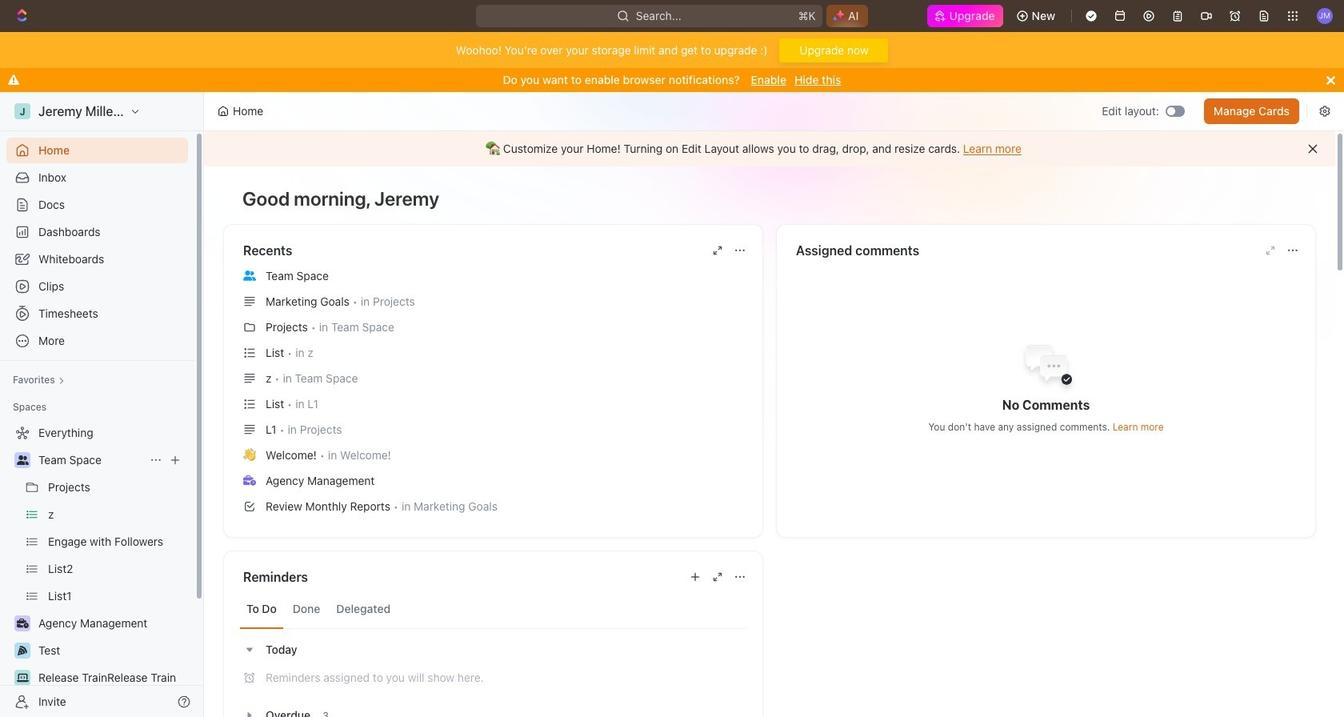 Task type: vqa. For each thing, say whether or not it's contained in the screenshot.
user group icon to the top
yes



Task type: locate. For each thing, give the bounding box(es) containing it.
1 vertical spatial business time image
[[16, 619, 28, 628]]

laptop code image
[[16, 673, 28, 683]]

alert
[[204, 131, 1336, 166]]

0 horizontal spatial business time image
[[16, 619, 28, 628]]

tab list
[[240, 590, 747, 629]]

1 horizontal spatial business time image
[[243, 475, 256, 486]]

tree
[[6, 420, 188, 717]]

business time image
[[243, 475, 256, 486], [16, 619, 28, 628]]

user group image
[[243, 270, 256, 281]]

tree inside sidebar navigation
[[6, 420, 188, 717]]

0 vertical spatial business time image
[[243, 475, 256, 486]]

sidebar navigation
[[0, 92, 207, 717]]



Task type: describe. For each thing, give the bounding box(es) containing it.
pizza slice image
[[18, 646, 27, 656]]

user group image
[[16, 455, 28, 465]]

business time image inside sidebar navigation
[[16, 619, 28, 628]]

jeremy miller's workspace, , element
[[14, 103, 30, 119]]



